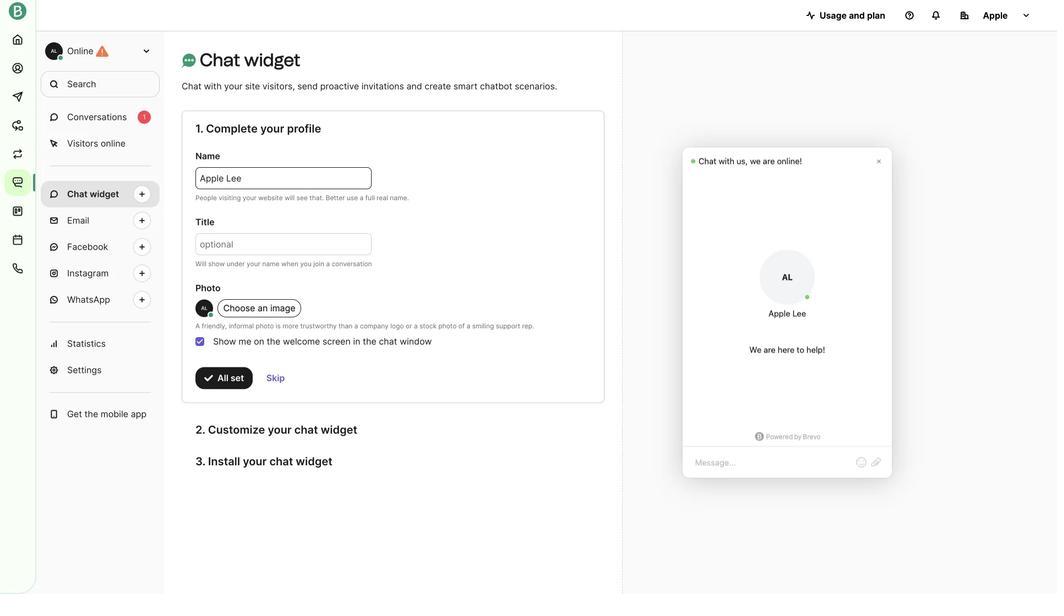 Task type: describe. For each thing, give the bounding box(es) containing it.
will show under your name when you join a conversation
[[196, 260, 372, 268]]

instagram
[[67, 268, 109, 279]]

2. customize your chat widget
[[196, 423, 357, 437]]

all
[[218, 373, 229, 384]]

is
[[276, 322, 281, 330]]

0 vertical spatial al
[[51, 48, 57, 54]]

choose
[[223, 303, 255, 314]]

chat for 3. install your chat widget
[[270, 455, 293, 469]]

install
[[208, 455, 240, 469]]

more
[[283, 322, 299, 330]]

search link
[[41, 71, 160, 97]]

set
[[231, 373, 244, 384]]

conversation
[[332, 260, 372, 268]]

stock
[[420, 322, 437, 330]]

photo
[[196, 283, 221, 294]]

show me on the welcome screen in the chat window
[[213, 336, 432, 347]]

3.
[[196, 455, 205, 469]]

whatsapp link
[[41, 287, 160, 313]]

informal
[[229, 322, 254, 330]]

mobile
[[101, 409, 128, 420]]

a left 'full'
[[360, 194, 364, 202]]

conversations
[[67, 112, 127, 123]]

site
[[245, 81, 260, 92]]

smiling
[[472, 322, 494, 330]]

online
[[67, 46, 94, 56]]

email
[[67, 215, 89, 226]]

your left the name
[[247, 260, 261, 268]]

the inside get the mobile app link
[[85, 409, 98, 420]]

use
[[347, 194, 358, 202]]

chat for 2. customize your chat widget
[[294, 423, 318, 437]]

1 horizontal spatial al
[[201, 306, 208, 311]]

skip
[[266, 373, 285, 384]]

customize
[[208, 423, 265, 437]]

a friendly, informal photo is more trustworthy than a company logo or a stock photo of a smiling support rep.
[[196, 322, 534, 330]]

under
[[227, 260, 245, 268]]

settings link
[[41, 357, 160, 384]]

all set button
[[196, 367, 253, 390]]

usage and plan button
[[798, 4, 894, 26]]

chat widget inside "chat widget" link
[[67, 189, 119, 200]]

see
[[297, 194, 308, 202]]

visitors
[[67, 138, 98, 149]]

settings
[[67, 365, 102, 376]]

0 vertical spatial chat widget
[[200, 49, 300, 70]]

people visiting your website will see that. better use a full real name.
[[196, 194, 409, 202]]

widget image
[[182, 54, 196, 68]]

a
[[196, 322, 200, 330]]

0 horizontal spatial and
[[407, 81, 422, 92]]

support
[[496, 322, 520, 330]]

get the mobile app link
[[41, 401, 160, 428]]

smart
[[454, 81, 478, 92]]

plan
[[867, 10, 886, 21]]

will
[[285, 194, 295, 202]]

better
[[326, 194, 345, 202]]

2 horizontal spatial the
[[363, 336, 377, 347]]

an
[[258, 303, 268, 314]]

your for install
[[243, 455, 267, 469]]

you
[[300, 260, 312, 268]]

email link
[[41, 208, 160, 234]]

complete
[[206, 122, 258, 135]]

or
[[406, 322, 412, 330]]

0 vertical spatial chat
[[200, 49, 240, 70]]

all set
[[218, 373, 244, 384]]

that.
[[310, 194, 324, 202]]

statistics
[[67, 339, 106, 349]]

real
[[377, 194, 388, 202]]

than
[[339, 322, 353, 330]]

Title text field
[[196, 234, 372, 256]]

name
[[262, 260, 280, 268]]

chat widget link
[[41, 181, 160, 208]]

apple
[[983, 10, 1008, 21]]

3. install your chat widget
[[196, 455, 333, 469]]

me
[[239, 336, 251, 347]]

statistics link
[[41, 331, 160, 357]]

window
[[400, 336, 432, 347]]

with
[[204, 81, 222, 92]]

create
[[425, 81, 451, 92]]

and inside button
[[849, 10, 865, 21]]

people
[[196, 194, 217, 202]]



Task type: vqa. For each thing, say whether or not it's contained in the screenshot.
Install
yes



Task type: locate. For each thing, give the bounding box(es) containing it.
2 vertical spatial chat
[[67, 189, 88, 200]]

1 vertical spatial and
[[407, 81, 422, 92]]

chat up 3. install your chat widget
[[294, 423, 318, 437]]

apple button
[[952, 4, 1040, 26]]

online
[[101, 138, 126, 149]]

welcome
[[283, 336, 320, 347]]

1 horizontal spatial the
[[267, 336, 280, 347]]

scenarios.
[[515, 81, 557, 92]]

visiting
[[219, 194, 241, 202]]

al down photo
[[201, 306, 208, 311]]

screen
[[323, 336, 351, 347]]

app
[[131, 409, 147, 420]]

1 horizontal spatial chat
[[294, 423, 318, 437]]

the right on
[[267, 336, 280, 347]]

a
[[360, 194, 364, 202], [326, 260, 330, 268], [354, 322, 358, 330], [414, 322, 418, 330], [467, 322, 471, 330]]

on
[[254, 336, 264, 347]]

your left profile
[[260, 122, 284, 135]]

chat
[[200, 49, 240, 70], [182, 81, 202, 92], [67, 189, 88, 200]]

your right install
[[243, 455, 267, 469]]

2 photo from the left
[[439, 322, 457, 330]]

image
[[270, 303, 296, 314]]

proactive
[[320, 81, 359, 92]]

chat up the with
[[200, 49, 240, 70]]

chat
[[379, 336, 397, 347], [294, 423, 318, 437], [270, 455, 293, 469]]

al left online
[[51, 48, 57, 54]]

1 vertical spatial chat widget
[[67, 189, 119, 200]]

skip button
[[258, 367, 294, 390]]

search
[[67, 79, 96, 89]]

visitors,
[[263, 81, 295, 92]]

0 vertical spatial and
[[849, 10, 865, 21]]

0 horizontal spatial chat widget
[[67, 189, 119, 200]]

join
[[313, 260, 324, 268]]

photo left of
[[439, 322, 457, 330]]

whatsapp
[[67, 295, 110, 305]]

full
[[366, 194, 375, 202]]

1. complete your profile
[[196, 122, 321, 135]]

name.
[[390, 194, 409, 202]]

your right visiting at the top
[[243, 194, 257, 202]]

profile
[[287, 122, 321, 135]]

photo left is
[[256, 322, 274, 330]]

when
[[281, 260, 298, 268]]

a right the join
[[326, 260, 330, 268]]

website
[[258, 194, 283, 202]]

2.
[[196, 423, 205, 437]]

1
[[143, 113, 146, 121]]

facebook link
[[41, 234, 160, 260]]

friendly,
[[202, 322, 227, 330]]

1 vertical spatial al
[[201, 306, 208, 311]]

al
[[51, 48, 57, 54], [201, 306, 208, 311]]

instagram link
[[41, 260, 160, 287]]

your for visiting
[[243, 194, 257, 202]]

title
[[196, 217, 215, 228]]

and left create
[[407, 81, 422, 92]]

your up 3. install your chat widget
[[268, 423, 292, 437]]

trustworthy
[[300, 322, 337, 330]]

2 horizontal spatial chat
[[379, 336, 397, 347]]

1.
[[196, 122, 203, 135]]

your
[[224, 81, 243, 92], [260, 122, 284, 135], [243, 194, 257, 202], [247, 260, 261, 268], [268, 423, 292, 437], [243, 455, 267, 469]]

send
[[298, 81, 318, 92]]

Name text field
[[196, 167, 372, 189]]

chat left the with
[[182, 81, 202, 92]]

0 horizontal spatial al
[[51, 48, 57, 54]]

invitations
[[362, 81, 404, 92]]

1 horizontal spatial photo
[[439, 322, 457, 330]]

0 horizontal spatial the
[[85, 409, 98, 420]]

1 vertical spatial chat
[[294, 423, 318, 437]]

logo
[[390, 322, 404, 330]]

the
[[267, 336, 280, 347], [363, 336, 377, 347], [85, 409, 98, 420]]

will
[[196, 260, 206, 268]]

chatbot
[[480, 81, 512, 92]]

company
[[360, 322, 389, 330]]

2 vertical spatial chat
[[270, 455, 293, 469]]

and left plan
[[849, 10, 865, 21]]

your for complete
[[260, 122, 284, 135]]

chat down 2. customize your chat widget
[[270, 455, 293, 469]]

a right of
[[467, 322, 471, 330]]

the right "in"
[[363, 336, 377, 347]]

visitors online link
[[41, 131, 160, 157]]

1 photo from the left
[[256, 322, 274, 330]]

rep.
[[522, 322, 534, 330]]

chat widget up email link
[[67, 189, 119, 200]]

0 vertical spatial chat
[[379, 336, 397, 347]]

name
[[196, 151, 220, 162]]

of
[[459, 322, 465, 330]]

your for with
[[224, 81, 243, 92]]

chat with your site visitors, send proactive invitations and create smart chatbot scenarios.
[[182, 81, 557, 92]]

a right or
[[414, 322, 418, 330]]

visitors online
[[67, 138, 126, 149]]

facebook
[[67, 242, 108, 253]]

photo
[[256, 322, 274, 330], [439, 322, 457, 330]]

in
[[353, 336, 360, 347]]

chat up the email
[[67, 189, 88, 200]]

choose an image button
[[218, 300, 301, 318]]

show
[[213, 336, 236, 347]]

a right the than
[[354, 322, 358, 330]]

show
[[208, 260, 225, 268]]

the right get
[[85, 409, 98, 420]]

chat down logo
[[379, 336, 397, 347]]

chat widget up site
[[200, 49, 300, 70]]

get
[[67, 409, 82, 420]]

your for customize
[[268, 423, 292, 437]]

widget
[[244, 49, 300, 70], [90, 189, 119, 200], [321, 423, 357, 437], [296, 455, 333, 469]]

your left site
[[224, 81, 243, 92]]

1 horizontal spatial chat widget
[[200, 49, 300, 70]]

0 horizontal spatial photo
[[256, 322, 274, 330]]

1 horizontal spatial and
[[849, 10, 865, 21]]

1 vertical spatial chat
[[182, 81, 202, 92]]

0 horizontal spatial chat
[[270, 455, 293, 469]]

usage
[[820, 10, 847, 21]]



